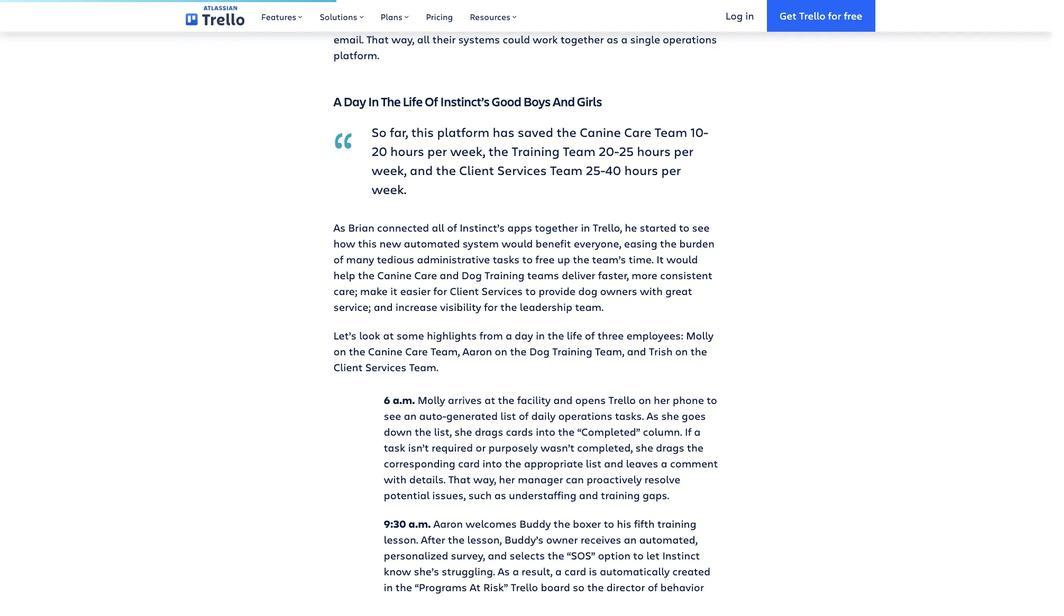 Task type: vqa. For each thing, say whether or not it's contained in the screenshot.
0 Notifications icon
no



Task type: describe. For each thing, give the bounding box(es) containing it.
completed,
[[577, 441, 633, 455]]

log in link
[[713, 0, 767, 32]]

to right tasks
[[522, 252, 533, 267]]

a.m. for 9:30 a.m.
[[409, 517, 431, 531]]

or
[[476, 441, 486, 455]]

on right trish
[[675, 344, 688, 359]]

team's
[[592, 252, 626, 267]]

can inside aaron welcomes buddy the boxer to his fifth training lesson. after the lesson, buddy's owner receives an automated, personalized survey, and selects the "sos" option to let instinct know she's struggling. as a result, a card is automatically created in the "programs at risk" trello board so the director of behavior and training can work with aaron to help buddy get back on track.
[[447, 596, 465, 597]]

dog inside as brian connected all of instinct's apps together in trello, he started to see how this new automated system would benefit everyone, easing the burden of many tedious administrative tasks to free up the team's time. it would help the canine care and dog training teams deliver faster, more consistent care; make it easier for client services to provide dog owners with great service; and increase visibility for the leadership team.
[[462, 268, 482, 283]]

a
[[334, 93, 342, 110]]

2 vertical spatial aaron
[[521, 596, 551, 597]]

details.
[[409, 473, 446, 487]]

1 horizontal spatial would
[[667, 252, 698, 267]]

client inside as brian connected all of instinct's apps together in trello, he started to see how this new automated system would benefit everyone, easing the burden of many tedious administrative tasks to free up the team's time. it would help the canine care and dog training teams deliver faster, more consistent care; make it easier for client services to provide dog owners with great service; and increase visibility for the leadership team.
[[450, 284, 479, 298]]

brian
[[348, 221, 375, 235]]

wasn't
[[541, 441, 575, 455]]

features button
[[253, 0, 311, 32]]

hours down 25 on the right top of page
[[625, 161, 658, 179]]

care inside so far, this platform has saved the canine care team 10- 20 hours per week, the training team 20-25 hours per week, and the client services team 25-40 hours per week.
[[624, 123, 652, 141]]

column.
[[643, 425, 682, 439]]

the down has
[[489, 142, 509, 160]]

the down platform
[[436, 161, 456, 179]]

great
[[666, 284, 692, 298]]

if
[[685, 425, 692, 439]]

administrative
[[417, 252, 490, 267]]

receives
[[581, 533, 621, 547]]

good
[[492, 93, 522, 110]]

system
[[463, 237, 499, 251]]

25-
[[586, 161, 605, 179]]

1 vertical spatial aaron
[[434, 517, 463, 531]]

instinct
[[663, 549, 700, 563]]

day
[[344, 93, 366, 110]]

trish
[[649, 344, 673, 359]]

"sos"
[[567, 549, 596, 563]]

pricing
[[426, 11, 453, 22]]

free inside as brian connected all of instinct's apps together in trello, he started to see how this new automated system would benefit everyone, easing the burden of many tedious administrative tasks to free up the team's time. it would help the canine care and dog training teams deliver faster, more consistent care; make it easier for client services to provide dog owners with great service; and increase visibility for the leadership team.
[[536, 252, 555, 267]]

get trello for free link
[[767, 0, 875, 32]]

automatically
[[600, 565, 670, 579]]

dog inside let's look at some highlights from a day in the life of three employees: molly on the canine care team, aaron on the dog training team, and trish on the client services team.
[[529, 344, 550, 359]]

to down board
[[554, 596, 564, 597]]

plans button
[[372, 0, 418, 32]]

1 horizontal spatial buddy
[[591, 596, 623, 597]]

his
[[617, 517, 632, 531]]

to left let
[[633, 549, 644, 563]]

so
[[573, 580, 585, 595]]

canine inside as brian connected all of instinct's apps together in trello, he started to see how this new automated system would benefit everyone, easing the burden of many tedious administrative tasks to free up the team's time. it would help the canine care and dog training teams deliver faster, more consistent care; make it easier for client services to provide dog owners with great service; and increase visibility for the leadership team.
[[377, 268, 412, 283]]

so
[[372, 123, 387, 141]]

team.
[[575, 300, 604, 314]]

at for the
[[485, 393, 495, 407]]

1 horizontal spatial for
[[484, 300, 498, 314]]

with inside molly arrives at the facility and opens trello on her phone to see an auto-generated list of daily operations tasks. as she goes down the list, she drags cards into the "completed" column. if a task isn't required or purposely wasn't completed, she drags the corresponding card into the appropriate list and leaves a comment with details. that way, her manager can proactively resolve potential issues, such as understaffing and training gaps.
[[384, 473, 407, 487]]

the up it
[[660, 237, 677, 251]]

tasks.
[[615, 409, 644, 423]]

1 vertical spatial list
[[586, 457, 602, 471]]

she's
[[414, 565, 439, 579]]

an inside aaron welcomes buddy the boxer to his fifth training lesson. after the lesson, buddy's owner receives an automated, personalized survey, and selects the "sos" option to let instinct know she's struggling. as a result, a card is automatically created in the "programs at risk" trello board so the director of behavior and training can work with aaron to help buddy get back on track.
[[624, 533, 637, 547]]

corresponding
[[384, 457, 456, 471]]

in inside as brian connected all of instinct's apps together in trello, he started to see how this new automated system would benefit everyone, easing the burden of many tedious administrative tasks to free up the team's time. it would help the canine care and dog training teams deliver faster, more consistent care; make it easier for client services to provide dog owners with great service; and increase visibility for the leadership team.
[[581, 221, 590, 235]]

isn't
[[408, 441, 429, 455]]

the down day
[[510, 344, 527, 359]]

is
[[589, 565, 597, 579]]

get
[[625, 596, 642, 597]]

so far, this platform has saved the canine care team 10- 20 hours per week, the training team 20-25 hours per week, and the client services team 25-40 hours per week.
[[372, 123, 709, 198]]

trello inside aaron welcomes buddy the boxer to his fifth training lesson. after the lesson, buddy's owner receives an automated, personalized survey, and selects the "sos" option to let instinct know she's struggling. as a result, a card is automatically created in the "programs at risk" trello board so the director of behavior and training can work with aaron to help buddy get back on track.
[[511, 580, 538, 595]]

opens
[[575, 393, 606, 407]]

the up isn't
[[415, 425, 431, 439]]

1 horizontal spatial her
[[654, 393, 670, 407]]

log in
[[726, 9, 754, 22]]

the left life
[[548, 329, 564, 343]]

after
[[421, 533, 445, 547]]

atlassian trello image
[[185, 6, 244, 26]]

resolve
[[645, 473, 681, 487]]

a down selects at the bottom of the page
[[513, 565, 519, 579]]

of down the how
[[334, 252, 344, 267]]

services inside as brian connected all of instinct's apps together in trello, he started to see how this new automated system would benefit everyone, easing the burden of many tedious administrative tasks to free up the team's time. it would help the canine care and dog training teams deliver faster, more consistent care; make it easier for client services to provide dog owners with great service; and increase visibility for the leadership team.
[[482, 284, 523, 298]]

features
[[261, 11, 297, 22]]

0 vertical spatial would
[[502, 237, 533, 251]]

consistent
[[660, 268, 713, 283]]

plans
[[381, 11, 403, 22]]

manager
[[518, 473, 563, 487]]

teams
[[527, 268, 559, 283]]

the up deliver
[[573, 252, 590, 267]]

as brian connected all of instinct's apps together in trello, he started to see how this new automated system would benefit everyone, easing the burden of many tedious administrative tasks to free up the team's time. it would help the canine care and dog training teams deliver faster, more consistent care; make it easier for client services to provide dog owners with great service; and increase visibility for the leadership team.
[[334, 221, 715, 314]]

it
[[657, 252, 664, 267]]

of inside let's look at some highlights from a day in the life of three employees: molly on the canine care team, aaron on the dog training team, and trish on the client services team.
[[585, 329, 595, 343]]

a.m. for 6 a.m.
[[393, 393, 415, 407]]

6
[[384, 393, 390, 407]]

it
[[390, 284, 398, 298]]

benefit
[[536, 237, 571, 251]]

instinct's inside as brian connected all of instinct's apps together in trello, he started to see how this new automated system would benefit everyone, easing the burden of many tedious administrative tasks to free up the team's time. it would help the canine care and dog training teams deliver faster, more consistent care; make it easier for client services to provide dog owners with great service; and increase visibility for the leadership team.
[[460, 221, 505, 235]]

hours down far,
[[391, 142, 424, 160]]

canine inside so far, this platform has saved the canine care team 10- 20 hours per week, the training team 20-25 hours per week, and the client services team 25-40 hours per week.
[[580, 123, 621, 141]]

help inside aaron welcomes buddy the boxer to his fifth training lesson. after the lesson, buddy's owner receives an automated, personalized survey, and selects the "sos" option to let instinct know she's struggling. as a result, a card is automatically created in the "programs at risk" trello board so the director of behavior and training can work with aaron to help buddy get back on track.
[[567, 596, 589, 597]]

potential
[[384, 488, 430, 503]]

the right trish
[[691, 344, 707, 359]]

in inside aaron welcomes buddy the boxer to his fifth training lesson. after the lesson, buddy's owner receives an automated, personalized survey, and selects the "sos" option to let instinct know she's struggling. as a result, a card is automatically created in the "programs at risk" trello board so the director of behavior and training can work with aaron to help buddy get back on track.
[[384, 580, 393, 595]]

and inside let's look at some highlights from a day in the life of three employees: molly on the canine care team, aaron on the dog training team, and trish on the client services team.
[[627, 344, 646, 359]]

0 vertical spatial week,
[[450, 142, 485, 160]]

to down teams
[[526, 284, 536, 298]]

can inside molly arrives at the facility and opens trello on her phone to see an auto-generated list of daily operations tasks. as she goes down the list, she drags cards into the "completed" column. if a task isn't required or purposely wasn't completed, she drags the corresponding card into the appropriate list and leaves a comment with details. that way, her manager can proactively resolve potential issues, such as understaffing and training gaps.
[[566, 473, 584, 487]]

of inside aaron welcomes buddy the boxer to his fifth training lesson. after the lesson, buddy's owner receives an automated, personalized survey, and selects the "sos" option to let instinct know she's struggling. as a result, a card is automatically created in the "programs at risk" trello board so the director of behavior and training can work with aaron to help buddy get back on track.
[[648, 580, 658, 595]]

struggling.
[[442, 565, 495, 579]]

an inside molly arrives at the facility and opens trello on her phone to see an auto-generated list of daily operations tasks. as she goes down the list, she drags cards into the "completed" column. if a task isn't required or purposely wasn't completed, she drags the corresponding card into the appropriate list and leaves a comment with details. that way, her manager can proactively resolve potential issues, such as understaffing and training gaps.
[[404, 409, 417, 423]]

to inside molly arrives at the facility and opens trello on her phone to see an auto-generated list of daily operations tasks. as she goes down the list, she drags cards into the "completed" column. if a task isn't required or purposely wasn't completed, she drags the corresponding card into the appropriate list and leaves a comment with details. that way, her manager can proactively resolve potential issues, such as understaffing and training gaps.
[[707, 393, 717, 407]]

the down owner at the right bottom of the page
[[548, 549, 564, 563]]

automated,
[[640, 533, 698, 547]]

appropriate
[[524, 457, 583, 471]]

week.
[[372, 180, 407, 198]]

team.
[[409, 360, 439, 375]]

burden
[[680, 237, 715, 251]]

molly inside molly arrives at the facility and opens trello on her phone to see an auto-generated list of daily operations tasks. as she goes down the list, she drags cards into the "completed" column. if a task isn't required or purposely wasn't completed, she drags the corresponding card into the appropriate list and leaves a comment with details. that way, her manager can proactively resolve potential issues, such as understaffing and training gaps.
[[418, 393, 445, 407]]

1 team, from the left
[[431, 344, 460, 359]]

at for some
[[383, 329, 394, 343]]

0 horizontal spatial week,
[[372, 161, 407, 179]]

1 horizontal spatial drags
[[656, 441, 685, 455]]

everyone,
[[574, 237, 622, 251]]

some
[[397, 329, 424, 343]]

arrives
[[448, 393, 482, 407]]

care inside let's look at some highlights from a day in the life of three employees: molly on the canine care team, aaron on the dog training team, and trish on the client services team.
[[405, 344, 428, 359]]

0 vertical spatial team
[[655, 123, 688, 141]]

6 a.m.
[[384, 393, 415, 407]]

0 vertical spatial trello
[[799, 9, 826, 22]]

the down purposely
[[505, 457, 522, 471]]

help inside as brian connected all of instinct's apps together in trello, he started to see how this new automated system would benefit everyone, easing the burden of many tedious administrative tasks to free up the team's time. it would help the canine care and dog training teams deliver faster, more consistent care; make it easier for client services to provide dog owners with great service; and increase visibility for the leadership team.
[[334, 268, 355, 283]]

easier
[[400, 284, 431, 298]]

the down the is
[[587, 580, 604, 595]]

0 vertical spatial drags
[[475, 425, 503, 439]]

1 vertical spatial team
[[563, 142, 596, 160]]

director
[[607, 580, 645, 595]]

daily
[[532, 409, 556, 423]]

as
[[495, 488, 506, 503]]

that
[[448, 473, 471, 487]]

on inside molly arrives at the facility and opens trello on her phone to see an auto-generated list of daily operations tasks. as she goes down the list, she drags cards into the "completed" column. if a task isn't required or purposely wasn't completed, she drags the corresponding card into the appropriate list and leaves a comment with details. that way, her manager can proactively resolve potential issues, such as understaffing and training gaps.
[[639, 393, 651, 407]]

a up board
[[555, 565, 562, 579]]

of right all
[[447, 221, 457, 235]]

0 vertical spatial for
[[828, 9, 842, 22]]

this inside so far, this platform has saved the canine care team 10- 20 hours per week, the training team 20-25 hours per week, and the client services team 25-40 hours per week.
[[411, 123, 434, 141]]

0 vertical spatial she
[[662, 409, 679, 423]]

to up burden
[[679, 221, 690, 235]]

resources button
[[462, 0, 526, 32]]

personalized
[[384, 549, 448, 563]]

the down and
[[557, 123, 577, 141]]

many
[[346, 252, 374, 267]]

services inside let's look at some highlights from a day in the life of three employees: molly on the canine care team, aaron on the dog training team, and trish on the client services team.
[[365, 360, 407, 375]]

on down from
[[495, 344, 508, 359]]

training inside molly arrives at the facility and opens trello on her phone to see an auto-generated list of daily operations tasks. as she goes down the list, she drags cards into the "completed" column. if a task isn't required or purposely wasn't completed, she drags the corresponding card into the appropriate list and leaves a comment with details. that way, her manager can proactively resolve potential issues, such as understaffing and training gaps.
[[601, 488, 640, 503]]

life
[[403, 93, 423, 110]]

saved
[[518, 123, 554, 141]]

the down "let's"
[[349, 344, 366, 359]]



Task type: locate. For each thing, give the bounding box(es) containing it.
aaron up after
[[434, 517, 463, 531]]

dog down administrative
[[462, 268, 482, 283]]

care inside as brian connected all of instinct's apps together in trello, he started to see how this new automated system would benefit everyone, easing the burden of many tedious administrative tasks to free up the team's time. it would help the canine care and dog training teams deliver faster, more consistent care; make it easier for client services to provide dog owners with great service; and increase visibility for the leadership team.
[[414, 268, 437, 283]]

1 vertical spatial training
[[658, 517, 697, 531]]

0 horizontal spatial card
[[458, 457, 480, 471]]

list up cards
[[501, 409, 516, 423]]

client
[[459, 161, 494, 179], [450, 284, 479, 298], [334, 360, 363, 375]]

result,
[[522, 565, 553, 579]]

trello inside molly arrives at the facility and opens trello on her phone to see an auto-generated list of daily operations tasks. as she goes down the list, she drags cards into the "completed" column. if a task isn't required or purposely wasn't completed, she drags the corresponding card into the appropriate list and leaves a comment with details. that way, her manager can proactively resolve potential issues, such as understaffing and training gaps.
[[609, 393, 636, 407]]

of
[[425, 93, 438, 110]]

1 horizontal spatial help
[[567, 596, 589, 597]]

see inside molly arrives at the facility and opens trello on her phone to see an auto-generated list of daily operations tasks. as she goes down the list, she drags cards into the "completed" column. if a task isn't required or purposely wasn't completed, she drags the corresponding card into the appropriate list and leaves a comment with details. that way, her manager can proactively resolve potential issues, such as understaffing and training gaps.
[[384, 409, 401, 423]]

operations
[[558, 409, 613, 423]]

0 horizontal spatial see
[[384, 409, 401, 423]]

0 vertical spatial training
[[512, 142, 560, 160]]

on down "let's"
[[334, 344, 346, 359]]

free inside get trello for free link
[[844, 9, 863, 22]]

buddy
[[520, 517, 551, 531], [591, 596, 623, 597]]

1 horizontal spatial team,
[[595, 344, 625, 359]]

trello right get
[[799, 9, 826, 22]]

let's
[[334, 329, 357, 343]]

page progress progress bar
[[0, 0, 337, 2]]

this down brian
[[358, 237, 377, 251]]

0 horizontal spatial trello
[[511, 580, 538, 595]]

on down behavior
[[671, 596, 684, 597]]

a.m. up after
[[409, 517, 431, 531]]

0 vertical spatial buddy
[[520, 517, 551, 531]]

0 horizontal spatial help
[[334, 268, 355, 283]]

a
[[506, 329, 512, 343], [694, 425, 701, 439], [661, 457, 668, 471], [513, 565, 519, 579], [555, 565, 562, 579]]

1 vertical spatial canine
[[377, 268, 412, 283]]

faster,
[[598, 268, 629, 283]]

training inside let's look at some highlights from a day in the life of three employees: molly on the canine care team, aaron on the dog training team, and trish on the client services team.
[[552, 344, 593, 359]]

day
[[515, 329, 533, 343]]

1 horizontal spatial trello
[[609, 393, 636, 407]]

0 vertical spatial list
[[501, 409, 516, 423]]

training down tasks
[[485, 268, 525, 283]]

client down platform
[[459, 161, 494, 179]]

hours right 25 on the right top of page
[[637, 142, 671, 160]]

an
[[404, 409, 417, 423], [624, 533, 637, 547]]

1 vertical spatial dog
[[529, 344, 550, 359]]

2 vertical spatial for
[[484, 300, 498, 314]]

cards
[[506, 425, 533, 439]]

aaron down board
[[521, 596, 551, 597]]

0 vertical spatial can
[[566, 473, 584, 487]]

0 horizontal spatial list
[[501, 409, 516, 423]]

behavior
[[661, 580, 704, 595]]

1 horizontal spatial card
[[565, 565, 586, 579]]

a up resolve at the bottom
[[661, 457, 668, 471]]

dog
[[578, 284, 598, 298]]

trello up 'tasks.'
[[609, 393, 636, 407]]

1 vertical spatial for
[[434, 284, 447, 298]]

the up survey,
[[448, 533, 465, 547]]

0 horizontal spatial for
[[434, 284, 447, 298]]

such
[[469, 488, 492, 503]]

molly inside let's look at some highlights from a day in the life of three employees: molly on the canine care team, aaron on the dog training team, and trish on the client services team.
[[686, 329, 714, 343]]

0 vertical spatial instinct's
[[441, 93, 490, 110]]

for up from
[[484, 300, 498, 314]]

up
[[558, 252, 570, 267]]

with inside aaron welcomes buddy the boxer to his fifth training lesson. after the lesson, buddy's owner receives an automated, personalized survey, and selects the "sos" option to let instinct know she's struggling. as a result, a card is automatically created in the "programs at risk" trello board so the director of behavior and training can work with aaron to help buddy get back on track.
[[496, 596, 519, 597]]

1 vertical spatial molly
[[418, 393, 445, 407]]

1 vertical spatial into
[[483, 457, 502, 471]]

of inside molly arrives at the facility and opens trello on her phone to see an auto-generated list of daily operations tasks. as she goes down the list, she drags cards into the "completed" column. if a task isn't required or purposely wasn't completed, she drags the corresponding card into the appropriate list and leaves a comment with details. that way, her manager can proactively resolve potential issues, such as understaffing and training gaps.
[[519, 409, 529, 423]]

1 horizontal spatial dog
[[529, 344, 550, 359]]

1 horizontal spatial into
[[536, 425, 556, 439]]

0 vertical spatial training
[[601, 488, 640, 503]]

0 horizontal spatial would
[[502, 237, 533, 251]]

at inside molly arrives at the facility and opens trello on her phone to see an auto-generated list of daily operations tasks. as she goes down the list, she drags cards into the "completed" column. if a task isn't required or purposely wasn't completed, she drags the corresponding card into the appropriate list and leaves a comment with details. that way, her manager can proactively resolve potential issues, such as understaffing and training gaps.
[[485, 393, 495, 407]]

with down the risk" on the left bottom
[[496, 596, 519, 597]]

care up 25 on the right top of page
[[624, 123, 652, 141]]

2 vertical spatial canine
[[368, 344, 403, 359]]

card
[[458, 457, 480, 471], [565, 565, 586, 579]]

owner
[[546, 533, 578, 547]]

this inside as brian connected all of instinct's apps together in trello, he started to see how this new automated system would benefit everyone, easing the burden of many tedious administrative tasks to free up the team's time. it would help the canine care and dog training teams deliver faster, more consistent care; make it easier for client services to provide dog owners with great service; and increase visibility for the leadership team.
[[358, 237, 377, 251]]

know
[[384, 565, 411, 579]]

for right get
[[828, 9, 842, 22]]

1 vertical spatial training
[[485, 268, 525, 283]]

proactively
[[587, 473, 642, 487]]

to right 'phone'
[[707, 393, 717, 407]]

the up comment
[[687, 441, 704, 455]]

boxer
[[573, 517, 601, 531]]

training
[[512, 142, 560, 160], [485, 268, 525, 283], [552, 344, 593, 359]]

1 vertical spatial trello
[[609, 393, 636, 407]]

this
[[411, 123, 434, 141], [358, 237, 377, 251]]

0 vertical spatial this
[[411, 123, 434, 141]]

client up visibility
[[450, 284, 479, 298]]

1 vertical spatial her
[[499, 473, 515, 487]]

1 vertical spatial she
[[455, 425, 472, 439]]

the up owner at the right bottom of the page
[[554, 517, 570, 531]]

1 vertical spatial as
[[647, 409, 659, 423]]

0 horizontal spatial can
[[447, 596, 465, 597]]

1 horizontal spatial she
[[636, 441, 653, 455]]

training
[[601, 488, 640, 503], [658, 517, 697, 531], [406, 596, 445, 597]]

at up generated
[[485, 393, 495, 407]]

training inside so far, this platform has saved the canine care team 10- 20 hours per week, the training team 20-25 hours per week, and the client services team 25-40 hours per week.
[[512, 142, 560, 160]]

1 vertical spatial services
[[482, 284, 523, 298]]

see
[[692, 221, 710, 235], [384, 409, 401, 423]]

9:30
[[384, 517, 406, 531]]

help
[[334, 268, 355, 283], [567, 596, 589, 597]]

1 vertical spatial at
[[485, 393, 495, 407]]

training down proactively at right bottom
[[601, 488, 640, 503]]

0 vertical spatial as
[[334, 221, 346, 235]]

her up as
[[499, 473, 515, 487]]

generated
[[446, 409, 498, 423]]

as inside aaron welcomes buddy the boxer to his fifth training lesson. after the lesson, buddy's owner receives an automated, personalized survey, and selects the "sos" option to let instinct know she's struggling. as a result, a card is automatically created in the "programs at risk" trello board so the director of behavior and training can work with aaron to help buddy get back on track.
[[498, 565, 510, 579]]

1 vertical spatial free
[[536, 252, 555, 267]]

1 vertical spatial would
[[667, 252, 698, 267]]

auto-
[[419, 409, 446, 423]]

for
[[828, 9, 842, 22], [434, 284, 447, 298], [484, 300, 498, 314]]

more
[[632, 268, 658, 283]]

instinct's up system
[[460, 221, 505, 235]]

1 horizontal spatial with
[[496, 596, 519, 597]]

would down apps
[[502, 237, 533, 251]]

2 horizontal spatial trello
[[799, 9, 826, 22]]

card inside molly arrives at the facility and opens trello on her phone to see an auto-generated list of daily operations tasks. as she goes down the list, she drags cards into the "completed" column. if a task isn't required or purposely wasn't completed, she drags the corresponding card into the appropriate list and leaves a comment with details. that way, her manager can proactively resolve potential issues, such as understaffing and training gaps.
[[458, 457, 480, 471]]

1 horizontal spatial training
[[601, 488, 640, 503]]

of up back
[[648, 580, 658, 595]]

in inside let's look at some highlights from a day in the life of three employees: molly on the canine care team, aaron on the dog training team, and trish on the client services team.
[[536, 329, 545, 343]]

client down "let's"
[[334, 360, 363, 375]]

0 vertical spatial with
[[640, 284, 663, 298]]

in up the 'everyone,'
[[581, 221, 590, 235]]

services inside so far, this platform has saved the canine care team 10- 20 hours per week, the training team 20-25 hours per week, and the client services team 25-40 hours per week.
[[498, 161, 547, 179]]

1 vertical spatial can
[[447, 596, 465, 597]]

0 vertical spatial free
[[844, 9, 863, 22]]

services down saved
[[498, 161, 547, 179]]

0 vertical spatial molly
[[686, 329, 714, 343]]

1 vertical spatial see
[[384, 409, 401, 423]]

2 horizontal spatial for
[[828, 9, 842, 22]]

comment
[[670, 457, 718, 471]]

1 vertical spatial care
[[414, 268, 437, 283]]

"programs
[[415, 580, 467, 595]]

as up column.
[[647, 409, 659, 423]]

phone
[[673, 393, 704, 407]]

at inside let's look at some highlights from a day in the life of three employees: molly on the canine care team, aaron on the dog training team, and trish on the client services team.
[[383, 329, 394, 343]]

0 horizontal spatial dog
[[462, 268, 482, 283]]

at
[[470, 580, 481, 595]]

look
[[359, 329, 381, 343]]

the left facility
[[498, 393, 515, 407]]

highlights
[[427, 329, 477, 343]]

solutions
[[320, 11, 357, 22]]

0 horizontal spatial with
[[384, 473, 407, 487]]

to left "his"
[[604, 517, 614, 531]]

facility
[[517, 393, 551, 407]]

track.
[[687, 596, 714, 597]]

he
[[625, 221, 637, 235]]

"completed"
[[578, 425, 640, 439]]

1 vertical spatial client
[[450, 284, 479, 298]]

selects
[[510, 549, 545, 563]]

0 vertical spatial care
[[624, 123, 652, 141]]

services
[[498, 161, 547, 179], [482, 284, 523, 298], [365, 360, 407, 375]]

the up day
[[501, 300, 517, 314]]

week, up week.
[[372, 161, 407, 179]]

drags up the or
[[475, 425, 503, 439]]

hours
[[391, 142, 424, 160], [637, 142, 671, 160], [625, 161, 658, 179]]

buddy up the buddy's
[[520, 517, 551, 531]]

with up potential
[[384, 473, 407, 487]]

welcomes
[[466, 517, 517, 531]]

canine inside let's look at some highlights from a day in the life of three employees: molly on the canine care team, aaron on the dog training team, and trish on the client services team.
[[368, 344, 403, 359]]

molly
[[686, 329, 714, 343], [418, 393, 445, 407]]

0 vertical spatial help
[[334, 268, 355, 283]]

2 team, from the left
[[595, 344, 625, 359]]

1 vertical spatial card
[[565, 565, 586, 579]]

the up wasn't
[[558, 425, 575, 439]]

her left 'phone'
[[654, 393, 670, 407]]

employees:
[[627, 329, 684, 343]]

1 horizontal spatial as
[[498, 565, 510, 579]]

card inside aaron welcomes buddy the boxer to his fifth training lesson. after the lesson, buddy's owner receives an automated, personalized survey, and selects the "sos" option to let instinct know she's struggling. as a result, a card is automatically created in the "programs at risk" trello board so the director of behavior and training can work with aaron to help buddy get back on track.
[[565, 565, 586, 579]]

0 horizontal spatial as
[[334, 221, 346, 235]]

option
[[598, 549, 631, 563]]

care;
[[334, 284, 358, 298]]

2 vertical spatial care
[[405, 344, 428, 359]]

molly right employees:
[[686, 329, 714, 343]]

how
[[334, 237, 355, 251]]

1 horizontal spatial week,
[[450, 142, 485, 160]]

automated
[[404, 237, 460, 251]]

0 horizontal spatial her
[[499, 473, 515, 487]]

1 horizontal spatial this
[[411, 123, 434, 141]]

2 vertical spatial team
[[550, 161, 583, 179]]

aaron down from
[[463, 344, 492, 359]]

team left 25-
[[550, 161, 583, 179]]

can down appropriate
[[566, 473, 584, 487]]

an down 6 a.m.
[[404, 409, 417, 423]]

in right log
[[746, 9, 754, 22]]

with inside as brian connected all of instinct's apps together in trello, he started to see how this new automated system would benefit everyone, easing the burden of many tedious administrative tasks to free up the team's time. it would help the canine care and dog training teams deliver faster, more consistent care; make it easier for client services to provide dog owners with great service; and increase visibility for the leadership team.
[[640, 284, 663, 298]]

can down "programs
[[447, 596, 465, 597]]

get
[[780, 9, 797, 22]]

at
[[383, 329, 394, 343], [485, 393, 495, 407]]

week,
[[450, 142, 485, 160], [372, 161, 407, 179]]

0 horizontal spatial an
[[404, 409, 417, 423]]

a left day
[[506, 329, 512, 343]]

0 horizontal spatial into
[[483, 457, 502, 471]]

a inside let's look at some highlights from a day in the life of three employees: molly on the canine care team, aaron on the dog training team, and trish on the client services team.
[[506, 329, 512, 343]]

aaron inside let's look at some highlights from a day in the life of three employees: molly on the canine care team, aaron on the dog training team, and trish on the client services team.
[[463, 344, 492, 359]]

client inside let's look at some highlights from a day in the life of three employees: molly on the canine care team, aaron on the dog training team, and trish on the client services team.
[[334, 360, 363, 375]]

training inside as brian connected all of instinct's apps together in trello, he started to see how this new automated system would benefit everyone, easing the burden of many tedious administrative tasks to free up the team's time. it would help the canine care and dog training teams deliver faster, more consistent care; make it easier for client services to provide dog owners with great service; and increase visibility for the leadership team.
[[485, 268, 525, 283]]

0 vertical spatial at
[[383, 329, 394, 343]]

all
[[432, 221, 445, 235]]

a right if on the right of the page
[[694, 425, 701, 439]]

25
[[619, 142, 634, 160]]

team, down the highlights
[[431, 344, 460, 359]]

0 vertical spatial canine
[[580, 123, 621, 141]]

visibility
[[440, 300, 482, 314]]

let's look at some highlights from a day in the life of three employees: molly on the canine care team, aaron on the dog training team, and trish on the client services team.
[[334, 329, 714, 375]]

1 horizontal spatial can
[[566, 473, 584, 487]]

client inside so far, this platform has saved the canine care team 10- 20 hours per week, the training team 20-25 hours per week, and the client services team 25-40 hours per week.
[[459, 161, 494, 179]]

services up 6
[[365, 360, 407, 375]]

2 vertical spatial she
[[636, 441, 653, 455]]

list down the completed,
[[586, 457, 602, 471]]

10-
[[691, 123, 709, 141]]

canine up 20-
[[580, 123, 621, 141]]

service;
[[334, 300, 371, 314]]

20
[[372, 142, 387, 160]]

canine down look
[[368, 344, 403, 359]]

at right look
[[383, 329, 394, 343]]

0 vertical spatial into
[[536, 425, 556, 439]]

training up the 'automated,'
[[658, 517, 697, 531]]

lesson,
[[467, 533, 502, 547]]

work
[[468, 596, 493, 597]]

on inside aaron welcomes buddy the boxer to his fifth training lesson. after the lesson, buddy's owner receives an automated, personalized survey, and selects the "sos" option to let instinct know she's struggling. as a result, a card is automatically created in the "programs at risk" trello board so the director of behavior and training can work with aaron to help buddy get back on track.
[[671, 596, 684, 597]]

help down so
[[567, 596, 589, 597]]

2 vertical spatial services
[[365, 360, 407, 375]]

0 horizontal spatial free
[[536, 252, 555, 267]]

log
[[726, 9, 743, 22]]

0 vertical spatial see
[[692, 221, 710, 235]]

of
[[447, 221, 457, 235], [334, 252, 344, 267], [585, 329, 595, 343], [519, 409, 529, 423], [648, 580, 658, 595]]

2 vertical spatial as
[[498, 565, 510, 579]]

the down know
[[396, 580, 412, 595]]

on up 'tasks.'
[[639, 393, 651, 407]]

as up the risk" on the left bottom
[[498, 565, 510, 579]]

training down saved
[[512, 142, 560, 160]]

2 horizontal spatial training
[[658, 517, 697, 531]]

and
[[553, 93, 575, 110]]

into down daily at the right of the page
[[536, 425, 556, 439]]

team, down three
[[595, 344, 625, 359]]

1 horizontal spatial free
[[844, 9, 863, 22]]

buddy down director
[[591, 596, 623, 597]]

1 horizontal spatial molly
[[686, 329, 714, 343]]

way,
[[474, 473, 496, 487]]

for right the easier
[[434, 284, 447, 298]]

2 vertical spatial training
[[406, 596, 445, 597]]

connected
[[377, 221, 429, 235]]

see inside as brian connected all of instinct's apps together in trello, he started to see how this new automated system would benefit everyone, easing the burden of many tedious administrative tasks to free up the team's time. it would help the canine care and dog training teams deliver faster, more consistent care; make it easier for client services to provide dog owners with great service; and increase visibility for the leadership team.
[[692, 221, 710, 235]]

would up consistent
[[667, 252, 698, 267]]

back
[[645, 596, 669, 597]]

as inside as brian connected all of instinct's apps together in trello, he started to see how this new automated system would benefit everyone, easing the burden of many tedious administrative tasks to free up the team's time. it would help the canine care and dog training teams deliver faster, more consistent care; make it easier for client services to provide dog owners with great service; and increase visibility for the leadership team.
[[334, 221, 346, 235]]

1 horizontal spatial list
[[586, 457, 602, 471]]

1 vertical spatial a.m.
[[409, 517, 431, 531]]

1 horizontal spatial see
[[692, 221, 710, 235]]

new
[[380, 237, 401, 251]]

1 horizontal spatial at
[[485, 393, 495, 407]]

she down generated
[[455, 425, 472, 439]]

boys
[[524, 93, 551, 110]]

week, down platform
[[450, 142, 485, 160]]

0 vertical spatial a.m.
[[393, 393, 415, 407]]

card up that
[[458, 457, 480, 471]]

understaffing
[[509, 488, 577, 503]]

an down "his"
[[624, 533, 637, 547]]

list,
[[434, 425, 452, 439]]

canine up "it"
[[377, 268, 412, 283]]

dog down day
[[529, 344, 550, 359]]

0 horizontal spatial buddy
[[520, 517, 551, 531]]

1 vertical spatial help
[[567, 596, 589, 597]]

make
[[360, 284, 388, 298]]

into
[[536, 425, 556, 439], [483, 457, 502, 471]]

fifth
[[634, 517, 655, 531]]

drags down column.
[[656, 441, 685, 455]]

1 vertical spatial drags
[[656, 441, 685, 455]]

three
[[598, 329, 624, 343]]

0 vertical spatial her
[[654, 393, 670, 407]]

2 horizontal spatial she
[[662, 409, 679, 423]]

1 vertical spatial week,
[[372, 161, 407, 179]]

0 vertical spatial client
[[459, 161, 494, 179]]

0 horizontal spatial she
[[455, 425, 472, 439]]

trello down the result,
[[511, 580, 538, 595]]

as inside molly arrives at the facility and opens trello on her phone to see an auto-generated list of daily operations tasks. as she goes down the list, she drags cards into the "completed" column. if a task isn't required or purposely wasn't completed, she drags the corresponding card into the appropriate list and leaves a comment with details. that way, her manager can proactively resolve potential issues, such as understaffing and training gaps.
[[647, 409, 659, 423]]

into up the way,
[[483, 457, 502, 471]]

life
[[567, 329, 582, 343]]

as
[[334, 221, 346, 235], [647, 409, 659, 423], [498, 565, 510, 579]]

40
[[605, 161, 621, 179]]

let
[[647, 549, 660, 563]]

and inside so far, this platform has saved the canine care team 10- 20 hours per week, the training team 20-25 hours per week, and the client services team 25-40 hours per week.
[[410, 161, 433, 179]]

leadership
[[520, 300, 573, 314]]

0 horizontal spatial team,
[[431, 344, 460, 359]]

card up so
[[565, 565, 586, 579]]

the down "many"
[[358, 268, 375, 283]]

team up 25-
[[563, 142, 596, 160]]



